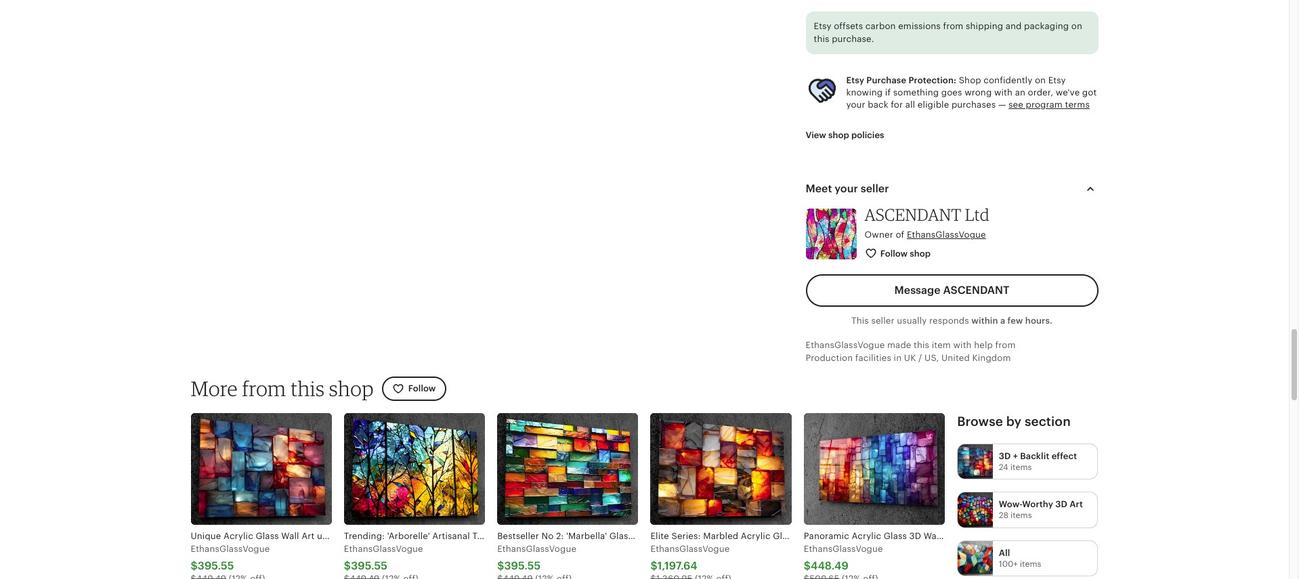 Task type: describe. For each thing, give the bounding box(es) containing it.
back
[[868, 100, 889, 110]]

395.55 for unique acrylic glass wall art up to 72x48", featuring rich tapestry of jewel-toned marble blocks, premium and brilliant, life-long vibrancy image
[[198, 560, 234, 572]]

this for more from this shop
[[291, 376, 325, 401]]

$ for "bestseller no 2: 'marbella' glass acrylic wall art, shatter & scratch resistant, up to 54x36", lifelong uv-protection, premium, brilliant" image
[[497, 560, 504, 572]]

all
[[906, 100, 915, 110]]

owner
[[865, 230, 894, 240]]

wrong
[[965, 87, 992, 98]]

a
[[1001, 316, 1006, 326]]

responds
[[930, 316, 969, 326]]

ethansglassvogue for elite series: marbled acrylic glass wall art, 3d with imitation backlit appearance, shatter & scratch resistant, lifelong brilliant colors image
[[651, 544, 730, 554]]

follow shop
[[881, 248, 931, 259]]

items for +
[[1011, 463, 1032, 472]]

395.55 for trending: 'arborelle' artisanal tree silhouette wall art on 10mm acrylic glass, shatter & scratch resistant, lifelong vibrancy, premium 'image'
[[351, 560, 388, 572]]

$ 395.55 for trending: 'arborelle' artisanal tree silhouette wall art on 10mm acrylic glass, shatter & scratch resistant, lifelong vibrancy, premium 'image'
[[344, 560, 388, 572]]

browse
[[957, 415, 1003, 429]]

all 100+ items
[[999, 548, 1042, 569]]

made
[[888, 340, 912, 351]]

shipping
[[966, 21, 1004, 31]]

ethansglassvogue for "panoramic acrylic glass 3d wall art with backlit effect: fascinating wall decor -unique wall art, made from premium 10mm thick acrylic glass" image
[[804, 544, 883, 554]]

on inside etsy offsets carbon emissions from shipping and packaging on this purchase.
[[1072, 21, 1083, 31]]

ethansglassvogue inside ethansglassvogue made this item with help from production facilities in uk / us, united kingdom
[[806, 340, 885, 351]]

purchases
[[952, 100, 996, 110]]

ethansglassvogue made this item with help from production facilities in uk / us, united kingdom
[[806, 340, 1016, 363]]

art
[[1070, 499, 1083, 510]]

ethansglassvogue link
[[907, 230, 986, 240]]

worthy
[[1023, 499, 1054, 510]]

message
[[895, 285, 941, 296]]

$ 395.55 for "bestseller no 2: 'marbella' glass acrylic wall art, shatter & scratch resistant, up to 54x36", lifelong uv-protection, premium, brilliant" image
[[497, 560, 541, 572]]

items for worthy
[[1011, 511, 1032, 521]]

usually
[[897, 316, 927, 326]]

this for ethansglassvogue made this item with help from production facilities in uk / us, united kingdom
[[914, 340, 930, 351]]

3d inside 3d + backlit effect 24 items
[[999, 451, 1011, 461]]

this
[[852, 316, 869, 326]]

this seller usually responds within a few hours.
[[852, 316, 1053, 326]]

448.49
[[811, 560, 849, 572]]

395.55 for "bestseller no 2: 'marbella' glass acrylic wall art, shatter & scratch resistant, up to 54x36", lifelong uv-protection, premium, brilliant" image
[[504, 560, 541, 572]]

shop for view
[[829, 130, 849, 140]]

from inside ethansglassvogue made this item with help from production facilities in uk / us, united kingdom
[[996, 340, 1016, 351]]

something
[[894, 87, 939, 98]]

ethansglassvogue for "bestseller no 2: 'marbella' glass acrylic wall art, shatter & scratch resistant, up to 54x36", lifelong uv-protection, premium, brilliant" image
[[497, 544, 577, 554]]

more from this shop
[[191, 376, 374, 401]]

ascendant ltd image
[[806, 208, 857, 259]]

follow button
[[382, 377, 446, 401]]

hours.
[[1026, 316, 1053, 326]]

knowing
[[847, 87, 883, 98]]

by
[[1007, 415, 1022, 429]]

backlit
[[1021, 451, 1050, 461]]

goes
[[942, 87, 963, 98]]

1,197.64
[[658, 560, 698, 572]]

ethansglassvogue inside "ascendant ltd owner of ethansglassvogue"
[[907, 230, 986, 240]]

an
[[1015, 87, 1026, 98]]

etsy for etsy purchase protection:
[[847, 75, 865, 85]]

see more listings in the all section image
[[958, 541, 993, 576]]

trending: 'arborelle' artisanal tree silhouette wall art on 10mm acrylic glass, shatter & scratch resistant, lifelong vibrancy, premium image
[[344, 413, 485, 525]]

1 vertical spatial seller
[[872, 316, 895, 326]]

confidently
[[984, 75, 1033, 85]]

0 horizontal spatial shop
[[329, 376, 374, 401]]

view
[[806, 130, 827, 140]]

3d inside wow-worthy 3d art 28 items
[[1056, 499, 1068, 510]]

ethansglassvogue for trending: 'arborelle' artisanal tree silhouette wall art on 10mm acrylic glass, shatter & scratch resistant, lifelong vibrancy, premium 'image'
[[344, 544, 423, 554]]

section
[[1025, 415, 1071, 429]]

on inside the shop confidently on etsy knowing if something goes wrong with an order, we've got your back for all eligible purchases —
[[1035, 75, 1046, 85]]

$ for trending: 'arborelle' artisanal tree silhouette wall art on 10mm acrylic glass, shatter & scratch resistant, lifelong vibrancy, premium 'image'
[[344, 560, 351, 572]]

program
[[1026, 100, 1063, 110]]

elite series: marbled acrylic glass wall art, 3d with imitation backlit appearance, shatter & scratch resistant, lifelong brilliant colors image
[[651, 413, 792, 525]]

unique acrylic glass wall art up to 72x48", featuring rich tapestry of jewel-toned marble blocks, premium and brilliant, life-long vibrancy image
[[191, 413, 332, 525]]

all
[[999, 548, 1011, 558]]

from inside etsy offsets carbon emissions from shipping and packaging on this purchase.
[[943, 21, 964, 31]]

message ascendant
[[895, 285, 1010, 296]]

more
[[191, 376, 238, 401]]

protection:
[[909, 75, 957, 85]]

0 horizontal spatial from
[[242, 376, 286, 401]]

purchase.
[[832, 34, 874, 44]]

etsy for etsy offsets carbon emissions from shipping and packaging on this purchase.
[[814, 21, 832, 31]]

purchase
[[867, 75, 907, 85]]

meet your seller
[[806, 183, 889, 194]]

packaging
[[1024, 21, 1069, 31]]



Task type: vqa. For each thing, say whether or not it's contained in the screenshot.


Task type: locate. For each thing, give the bounding box(es) containing it.
shop for follow
[[910, 248, 931, 259]]

1 horizontal spatial etsy
[[847, 75, 865, 85]]

0 vertical spatial ascendant
[[865, 204, 962, 225]]

order,
[[1028, 87, 1054, 98]]

seller right this
[[872, 316, 895, 326]]

0 horizontal spatial follow
[[408, 383, 436, 394]]

this inside etsy offsets carbon emissions from shipping and packaging on this purchase.
[[814, 34, 830, 44]]

offsets
[[834, 21, 863, 31]]

1 horizontal spatial 3d
[[1056, 499, 1068, 510]]

help
[[974, 340, 993, 351]]

0 vertical spatial your
[[847, 100, 866, 110]]

with
[[995, 87, 1013, 98], [954, 340, 972, 351]]

1 395.55 from the left
[[198, 560, 234, 572]]

$ 395.55 for unique acrylic glass wall art up to 72x48", featuring rich tapestry of jewel-toned marble blocks, premium and brilliant, life-long vibrancy image
[[191, 560, 234, 572]]

meet your seller button
[[794, 172, 1111, 205]]

carbon
[[866, 21, 896, 31]]

ethansglassvogue
[[907, 230, 986, 240], [806, 340, 885, 351], [191, 544, 270, 554], [344, 544, 423, 554], [497, 544, 577, 554], [651, 544, 730, 554], [804, 544, 883, 554]]

shop confidently on etsy knowing if something goes wrong with an order, we've got your back for all eligible purchases —
[[847, 75, 1097, 110]]

from left shipping
[[943, 21, 964, 31]]

and
[[1006, 21, 1022, 31]]

see program terms link
[[1009, 100, 1090, 110]]

follow
[[881, 248, 908, 259], [408, 383, 436, 394]]

/
[[919, 353, 922, 363]]

1 vertical spatial 3d
[[1056, 499, 1068, 510]]

wow-worthy 3d art 28 items
[[999, 499, 1083, 521]]

1 $ from the left
[[191, 560, 198, 572]]

items right 100+
[[1020, 560, 1042, 569]]

if
[[885, 87, 891, 98]]

item
[[932, 340, 951, 351]]

1 horizontal spatial 395.55
[[351, 560, 388, 572]]

3 395.55 from the left
[[504, 560, 541, 572]]

0 horizontal spatial on
[[1035, 75, 1046, 85]]

0 horizontal spatial with
[[954, 340, 972, 351]]

see
[[1009, 100, 1024, 110]]

view shop policies
[[806, 130, 885, 140]]

2 $ 395.55 from the left
[[344, 560, 388, 572]]

see more listings in the 3d + backlit effect section image
[[958, 444, 993, 479]]

3d
[[999, 451, 1011, 461], [1056, 499, 1068, 510]]

$ for unique acrylic glass wall art up to 72x48", featuring rich tapestry of jewel-toned marble blocks, premium and brilliant, life-long vibrancy image
[[191, 560, 198, 572]]

2 horizontal spatial 395.55
[[504, 560, 541, 572]]

1 horizontal spatial shop
[[829, 130, 849, 140]]

1 horizontal spatial from
[[943, 21, 964, 31]]

1 vertical spatial with
[[954, 340, 972, 351]]

ethansglassvogue for unique acrylic glass wall art up to 72x48", featuring rich tapestry of jewel-toned marble blocks, premium and brilliant, life-long vibrancy image
[[191, 544, 270, 554]]

items down +
[[1011, 463, 1032, 472]]

0 vertical spatial items
[[1011, 463, 1032, 472]]

1 vertical spatial shop
[[910, 248, 931, 259]]

5 $ from the left
[[804, 560, 811, 572]]

ascendant ltd owner of ethansglassvogue
[[865, 204, 990, 240]]

ascendant inside button
[[943, 285, 1010, 296]]

your
[[847, 100, 866, 110], [835, 183, 858, 194]]

on up the order,
[[1035, 75, 1046, 85]]

eligible
[[918, 100, 949, 110]]

ascendant up 'within'
[[943, 285, 1010, 296]]

2 vertical spatial from
[[242, 376, 286, 401]]

seller
[[861, 183, 889, 194], [872, 316, 895, 326]]

1 vertical spatial on
[[1035, 75, 1046, 85]]

ascendant up of
[[865, 204, 962, 225]]

got
[[1083, 87, 1097, 98]]

with up united
[[954, 340, 972, 351]]

shop
[[959, 75, 982, 85]]

facilities
[[856, 353, 892, 363]]

3d left the art at the right of page
[[1056, 499, 1068, 510]]

ascendant inside "ascendant ltd owner of ethansglassvogue"
[[865, 204, 962, 225]]

3 $ 395.55 from the left
[[497, 560, 541, 572]]

policies
[[852, 130, 885, 140]]

1 horizontal spatial follow
[[881, 248, 908, 259]]

3d left +
[[999, 451, 1011, 461]]

2 vertical spatial items
[[1020, 560, 1042, 569]]

this inside ethansglassvogue made this item with help from production facilities in uk / us, united kingdom
[[914, 340, 930, 351]]

shop inside button
[[910, 248, 931, 259]]

items inside 3d + backlit effect 24 items
[[1011, 463, 1032, 472]]

seller inside dropdown button
[[861, 183, 889, 194]]

1 horizontal spatial on
[[1072, 21, 1083, 31]]

$ for "panoramic acrylic glass 3d wall art with backlit effect: fascinating wall decor -unique wall art, made from premium 10mm thick acrylic glass" image
[[804, 560, 811, 572]]

shop
[[829, 130, 849, 140], [910, 248, 931, 259], [329, 376, 374, 401]]

few
[[1008, 316, 1023, 326]]

0 vertical spatial from
[[943, 21, 964, 31]]

follow shop button
[[855, 242, 942, 266]]

follow for follow
[[408, 383, 436, 394]]

items
[[1011, 463, 1032, 472], [1011, 511, 1032, 521], [1020, 560, 1042, 569]]

message ascendant button
[[806, 275, 1099, 307]]

see more listings in the wow-worthy 3d art section image
[[958, 493, 993, 528]]

1 vertical spatial from
[[996, 340, 1016, 351]]

kingdom
[[973, 353, 1011, 363]]

within
[[972, 316, 998, 326]]

with up —
[[995, 87, 1013, 98]]

view shop policies button
[[796, 124, 895, 148]]

2 horizontal spatial from
[[996, 340, 1016, 351]]

your down knowing
[[847, 100, 866, 110]]

see program terms
[[1009, 100, 1090, 110]]

0 vertical spatial follow
[[881, 248, 908, 259]]

with inside ethansglassvogue made this item with help from production facilities in uk / us, united kingdom
[[954, 340, 972, 351]]

items inside 'all 100+ items'
[[1020, 560, 1042, 569]]

2 $ from the left
[[344, 560, 351, 572]]

in
[[894, 353, 902, 363]]

3d + backlit effect 24 items
[[999, 451, 1077, 472]]

etsy inside etsy offsets carbon emissions from shipping and packaging on this purchase.
[[814, 21, 832, 31]]

24
[[999, 463, 1009, 472]]

united
[[942, 353, 970, 363]]

etsy purchase protection:
[[847, 75, 957, 85]]

0 vertical spatial seller
[[861, 183, 889, 194]]

shop left follow "button"
[[329, 376, 374, 401]]

1 vertical spatial follow
[[408, 383, 436, 394]]

bestseller no 2: 'marbella' glass acrylic wall art, shatter & scratch resistant, up to 54x36", lifelong uv-protection, premium, brilliant image
[[497, 413, 639, 525]]

etsy
[[814, 21, 832, 31], [847, 75, 865, 85], [1049, 75, 1066, 85]]

etsy up we've
[[1049, 75, 1066, 85]]

your inside the shop confidently on etsy knowing if something goes wrong with an order, we've got your back for all eligible purchases —
[[847, 100, 866, 110]]

$
[[191, 560, 198, 572], [344, 560, 351, 572], [497, 560, 504, 572], [651, 560, 658, 572], [804, 560, 811, 572]]

follow for follow shop
[[881, 248, 908, 259]]

on right "packaging" at the top of page
[[1072, 21, 1083, 31]]

shop down ethansglassvogue link
[[910, 248, 931, 259]]

production
[[806, 353, 853, 363]]

1 horizontal spatial with
[[995, 87, 1013, 98]]

with inside the shop confidently on etsy knowing if something goes wrong with an order, we've got your back for all eligible purchases —
[[995, 87, 1013, 98]]

1 vertical spatial your
[[835, 183, 858, 194]]

0 horizontal spatial this
[[291, 376, 325, 401]]

terms
[[1065, 100, 1090, 110]]

effect
[[1052, 451, 1077, 461]]

0 horizontal spatial etsy
[[814, 21, 832, 31]]

$ for elite series: marbled acrylic glass wall art, 3d with imitation backlit appearance, shatter & scratch resistant, lifelong brilliant colors image
[[651, 560, 658, 572]]

uk
[[904, 353, 916, 363]]

items inside wow-worthy 3d art 28 items
[[1011, 511, 1032, 521]]

395.55
[[198, 560, 234, 572], [351, 560, 388, 572], [504, 560, 541, 572]]

of
[[896, 230, 905, 240]]

28
[[999, 511, 1009, 521]]

1 $ 395.55 from the left
[[191, 560, 234, 572]]

from
[[943, 21, 964, 31], [996, 340, 1016, 351], [242, 376, 286, 401]]

$ 1,197.64
[[651, 560, 698, 572]]

0 horizontal spatial 3d
[[999, 451, 1011, 461]]

etsy inside the shop confidently on etsy knowing if something goes wrong with an order, we've got your back for all eligible purchases —
[[1049, 75, 1066, 85]]

for
[[891, 100, 903, 110]]

etsy left offsets
[[814, 21, 832, 31]]

0 vertical spatial shop
[[829, 130, 849, 140]]

on
[[1072, 21, 1083, 31], [1035, 75, 1046, 85]]

3 $ from the left
[[497, 560, 504, 572]]

2 horizontal spatial this
[[914, 340, 930, 351]]

1 vertical spatial ascendant
[[943, 285, 1010, 296]]

0 vertical spatial this
[[814, 34, 830, 44]]

1 vertical spatial this
[[914, 340, 930, 351]]

from right more
[[242, 376, 286, 401]]

follow inside button
[[881, 248, 908, 259]]

meet
[[806, 183, 832, 194]]

this
[[814, 34, 830, 44], [914, 340, 930, 351], [291, 376, 325, 401]]

etsy up knowing
[[847, 75, 865, 85]]

wow-
[[999, 499, 1023, 510]]

items down wow-
[[1011, 511, 1032, 521]]

2 horizontal spatial $ 395.55
[[497, 560, 541, 572]]

4 $ from the left
[[651, 560, 658, 572]]

0 vertical spatial on
[[1072, 21, 1083, 31]]

etsy offsets carbon emissions from shipping and packaging on this purchase.
[[814, 21, 1083, 44]]

shop inside button
[[829, 130, 849, 140]]

2 vertical spatial this
[[291, 376, 325, 401]]

2 vertical spatial shop
[[329, 376, 374, 401]]

1 vertical spatial items
[[1011, 511, 1032, 521]]

us,
[[925, 353, 939, 363]]

ltd
[[965, 204, 990, 225]]

shop right view
[[829, 130, 849, 140]]

your inside dropdown button
[[835, 183, 858, 194]]

from up kingdom
[[996, 340, 1016, 351]]

0 horizontal spatial 395.55
[[198, 560, 234, 572]]

1 horizontal spatial this
[[814, 34, 830, 44]]

we've
[[1056, 87, 1080, 98]]

panoramic acrylic glass 3d wall art with backlit effect: fascinating wall decor -unique wall art, made from premium 10mm thick acrylic glass image
[[804, 413, 945, 525]]

emissions
[[899, 21, 941, 31]]

browse by section
[[957, 415, 1071, 429]]

1 horizontal spatial $ 395.55
[[344, 560, 388, 572]]

2 395.55 from the left
[[351, 560, 388, 572]]

+
[[1013, 451, 1018, 461]]

ascendant
[[865, 204, 962, 225], [943, 285, 1010, 296]]

follow inside "button"
[[408, 383, 436, 394]]

2 horizontal spatial etsy
[[1049, 75, 1066, 85]]

$ 448.49
[[804, 560, 849, 572]]

your right meet
[[835, 183, 858, 194]]

seller up owner
[[861, 183, 889, 194]]

—
[[999, 100, 1007, 110]]

2 horizontal spatial shop
[[910, 248, 931, 259]]

0 horizontal spatial $ 395.55
[[191, 560, 234, 572]]

0 vertical spatial with
[[995, 87, 1013, 98]]

0 vertical spatial 3d
[[999, 451, 1011, 461]]

100+
[[999, 560, 1018, 569]]



